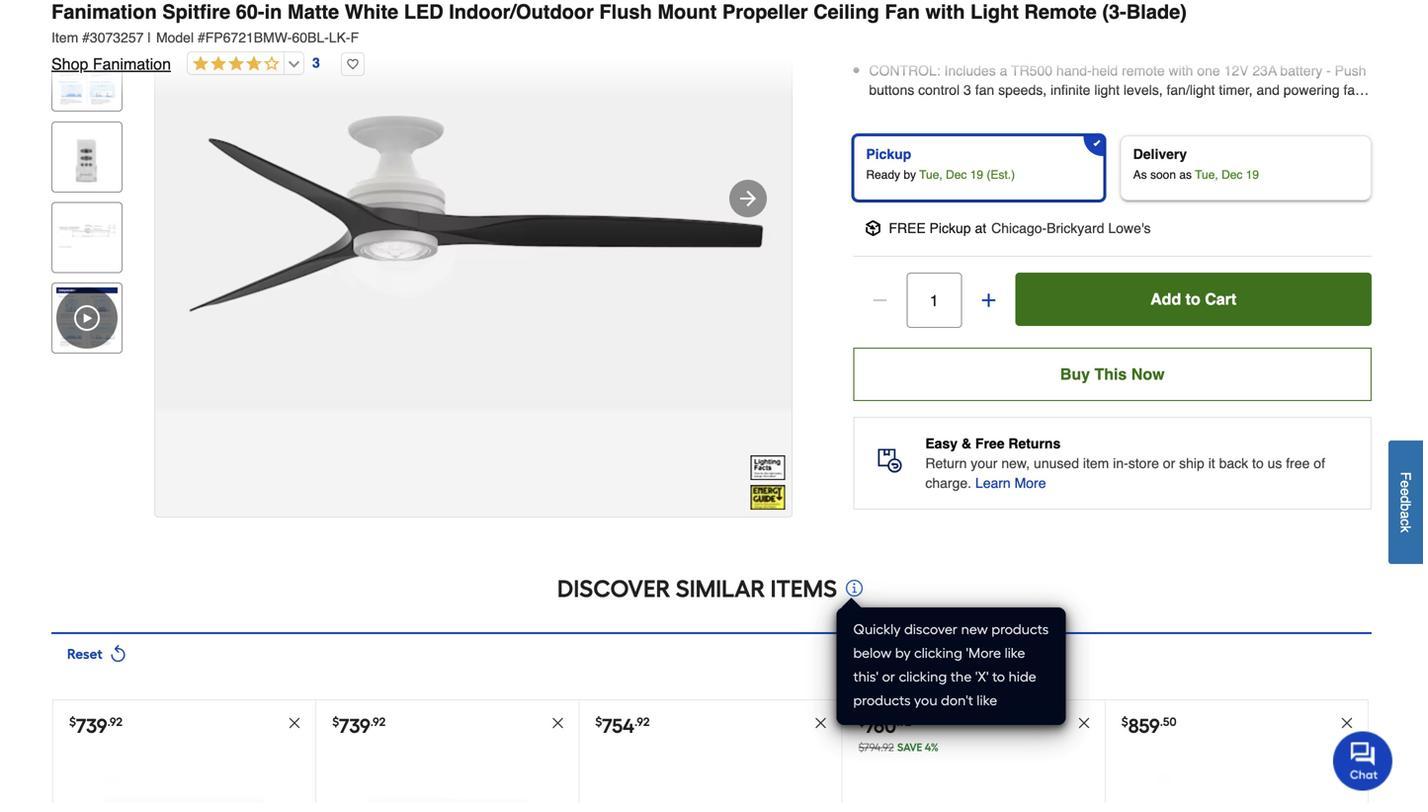 Task type: describe. For each thing, give the bounding box(es) containing it.
led inside lighting: includes a dimmable integrated 18-watt led light kit with the option of either a fresnel or frosted glass shade (both included) control: includes a tr500 hand-held remote with one 12v 23a battery - push buttons control 3 fan speeds, infinite light levels, fan/light timer, and powering fan off
[[1188, 24, 1215, 40]]

compatible
[[915, 5, 985, 20]]

0 vertical spatial products
[[992, 621, 1049, 638]]

$ inside $ 754 .92
[[596, 715, 602, 730]]

quickly discover new products below by clicking 'more like this' or clicking the 'x' to hide products you don't like
[[854, 621, 1049, 709]]

$ 739 .92 for fanimation spitfire 60-in matte white led indoor/outdoor flush mount propeller ceiling fan with light remote (3-blade) image
[[69, 715, 123, 739]]

to inside power: the 3-speed, energy efficient ac motor provides airflow up to 4,006 cfm – compatible with fanimation fansync and most smart home devices (required controls sold separately)
[[1293, 0, 1305, 1]]

f inside the fanimation spitfire 60-in matte white led indoor/outdoor flush mount propeller ceiling fan with light remote (3-blade) item # 3073257 | model # fp6721bmw-60bl-lk-f
[[351, 30, 359, 45]]

up
[[1274, 0, 1289, 1]]

3.7 stars image
[[188, 55, 280, 74]]

fan
[[885, 0, 920, 23]]

cfm
[[869, 5, 899, 20]]

speeds,
[[999, 82, 1047, 98]]

energy
[[1015, 0, 1057, 1]]

integrated
[[1073, 24, 1135, 40]]

white
[[345, 0, 399, 23]]

2 # from the left
[[198, 30, 205, 45]]

$ 859 .50
[[1122, 715, 1177, 739]]

close image for fanimation spitfire 60-in matte white led indoor/outdoor flush mount propeller ceiling fan with light remote (3-blade) image
[[288, 717, 302, 731]]

dimmable
[[1009, 24, 1069, 40]]

$ 754 .92
[[596, 715, 650, 739]]

controls
[[929, 24, 977, 40]]

by inside pickup ready by tue, dec 19 (est.)
[[904, 168, 917, 182]]

mount
[[658, 0, 717, 23]]

$ 739 .92 for fanimation spitfire 60-in galvanized led indoor/outdoor flush mount propeller ceiling fan with light remote (3-blade) image
[[332, 715, 386, 739]]

f inside button
[[1398, 472, 1414, 481]]

add
[[1151, 290, 1182, 309]]

model
[[156, 30, 194, 45]]

levels,
[[1124, 82, 1163, 98]]

us
[[1268, 456, 1283, 472]]

2 list item from the left
[[843, 774, 1105, 804]]

859
[[1129, 715, 1160, 739]]

motor
[[1135, 0, 1170, 1]]

2 e from the top
[[1398, 488, 1414, 496]]

and inside lighting: includes a dimmable integrated 18-watt led light kit with the option of either a fresnel or frosted glass shade (both included) control: includes a tr500 hand-held remote with one 12v 23a battery - push buttons control 3 fan speeds, infinite light levels, fan/light timer, and powering fan off
[[1257, 82, 1280, 98]]

fanimation spitfire 60-in matte white led indoor/outdoor flush mount propeller ceiling fan with light remote (3-blade) item # 3073257 | model # fp6721bmw-60bl-lk-f
[[51, 0, 1187, 45]]

19 inside pickup ready by tue, dec 19 (est.)
[[971, 168, 984, 182]]

info outlined image
[[843, 577, 866, 600]]

ceiling
[[814, 0, 880, 23]]

infinite
[[1051, 82, 1091, 98]]

your
[[971, 456, 998, 472]]

and inside power: the 3-speed, energy efficient ac motor provides airflow up to 4,006 cfm – compatible with fanimation fansync and most smart home devices (required controls sold separately)
[[1143, 5, 1166, 20]]

lowe's
[[1109, 221, 1151, 236]]

learn more
[[976, 476, 1047, 491]]

flush
[[600, 0, 652, 23]]

b
[[1398, 504, 1414, 511]]

lk-
[[329, 30, 351, 45]]

this
[[1095, 365, 1127, 384]]

held
[[1092, 63, 1118, 78]]

–
[[903, 5, 911, 20]]

.50
[[1160, 715, 1177, 730]]

control:
[[869, 63, 941, 78]]

60bl-
[[292, 30, 329, 45]]

1 horizontal spatial pickup
[[930, 221, 971, 236]]

included)
[[1140, 43, 1196, 59]]

of inside lighting: includes a dimmable integrated 18-watt led light kit with the option of either a fresnel or frosted glass shade (both included) control: includes a tr500 hand-held remote with one 12v 23a battery - push buttons control 3 fan speeds, infinite light levels, fan/light timer, and powering fan off
[[1359, 24, 1370, 40]]

f e e d b a c k
[[1398, 472, 1414, 533]]

airflow
[[1230, 0, 1270, 1]]

this'
[[854, 669, 879, 686]]

'more
[[966, 645, 1002, 662]]

.92 for close image for fanimation spitfire 60-in galvanized led indoor/outdoor flush mount propeller ceiling fan with light remote (3-blade) image
[[371, 715, 386, 730]]

19 inside the delivery as soon as tue, dec 19
[[1246, 168, 1260, 182]]

ac
[[1112, 0, 1131, 1]]

more
[[1015, 476, 1047, 491]]

free
[[1287, 456, 1310, 472]]

speed,
[[969, 0, 1011, 1]]

item number 3 0 7 3 2 5 7 and model number f p 6 7 2 1 b m w - 6 0 b l - l k - f element
[[51, 28, 1372, 47]]

devices
[[1281, 5, 1328, 20]]

.92 for close image associated with fanimation spitfire 60-in matte white led indoor/outdoor flush mount propeller ceiling fan with light remote (3-blade) image
[[107, 715, 123, 730]]

charge.
[[926, 476, 972, 491]]

free
[[976, 436, 1005, 452]]

push
[[1335, 63, 1367, 78]]

0 horizontal spatial like
[[977, 693, 998, 709]]

discover
[[558, 575, 671, 604]]

arrow right image
[[737, 187, 760, 211]]

.92 for close icon
[[635, 715, 650, 730]]

fansync
[[1089, 5, 1139, 20]]

$ inside $ 760 .92
[[859, 715, 866, 730]]

item
[[51, 30, 78, 45]]

off
[[869, 101, 885, 117]]

rotate left image
[[107, 643, 129, 665]]

learn more link
[[976, 474, 1047, 493]]

3 inside lighting: includes a dimmable integrated 18-watt led light kit with the option of either a fresnel or frosted glass shade (both included) control: includes a tr500 hand-held remote with one 12v 23a battery - push buttons control 3 fan speeds, infinite light levels, fan/light timer, and powering fan off
[[964, 82, 972, 98]]

option
[[1317, 24, 1355, 40]]

lighting guide image
[[751, 456, 785, 481]]

discover
[[905, 621, 958, 638]]

with inside the fanimation spitfire 60-in matte white led indoor/outdoor flush mount propeller ceiling fan with light remote (3-blade) item # 3073257 | model # fp6721bmw-60bl-lk-f
[[926, 0, 965, 23]]

minus image
[[870, 291, 890, 311]]

fanimation  #fp6721bmw-60bl-lk-f image
[[155, 0, 792, 517]]

.92 inside $ 760 .92
[[897, 715, 912, 730]]

1 fan from the left
[[976, 82, 995, 98]]

12v
[[1225, 63, 1249, 78]]

0 vertical spatial includes
[[942, 24, 994, 40]]

timer,
[[1219, 82, 1253, 98]]

blade)
[[1127, 0, 1187, 23]]

0 horizontal spatial 3
[[312, 55, 320, 71]]

$ for fanimation spitfire 60-in galvanized led indoor/outdoor flush mount propeller ceiling fan with light remote (3-blade) image
[[332, 715, 339, 730]]

matthews fan company irene-hlk 52-in gloss white led indoor/outdoor flush mount ceiling fan with light remote (3-blade) image
[[1158, 774, 1316, 804]]

power: the 3-speed, energy efficient ac motor provides airflow up to 4,006 cfm – compatible with fanimation fansync and most smart home devices (required controls sold separately)
[[869, 0, 1343, 40]]

754
[[602, 715, 635, 739]]

back
[[1220, 456, 1249, 472]]

items
[[771, 575, 837, 604]]

buy this now
[[1061, 365, 1165, 384]]

option group containing pickup
[[846, 128, 1380, 209]]

tue, inside pickup ready by tue, dec 19 (est.)
[[920, 168, 943, 182]]

matte
[[288, 0, 339, 23]]

the inside lighting: includes a dimmable integrated 18-watt led light kit with the option of either a fresnel or frosted glass shade (both included) control: includes a tr500 hand-held remote with one 12v 23a battery - push buttons control 3 fan speeds, infinite light levels, fan/light timer, and powering fan off
[[1294, 24, 1313, 40]]

a inside button
[[1398, 511, 1414, 519]]

smart
[[1204, 5, 1239, 20]]

fanimation  #fp6721bmw-60bl-lk-f - thumbnail3 image
[[56, 126, 118, 188]]

1 list item from the left
[[580, 774, 842, 804]]

discover similar items
[[558, 575, 837, 604]]

indoor/outdoor
[[449, 0, 594, 23]]

battery
[[1281, 63, 1323, 78]]

delivery
[[1134, 146, 1188, 162]]

23a
[[1253, 63, 1277, 78]]

fanimation down "3073257"
[[93, 55, 171, 73]]

ready
[[866, 168, 901, 182]]

now
[[1132, 365, 1165, 384]]

shop fanimation
[[51, 55, 171, 73]]



Task type: vqa. For each thing, say whether or not it's contained in the screenshot.
Customize
no



Task type: locate. For each thing, give the bounding box(es) containing it.
or right 'this''
[[882, 669, 896, 686]]

in-
[[1113, 456, 1129, 472]]

1 vertical spatial products
[[854, 693, 911, 709]]

1 close image from the left
[[288, 717, 302, 731]]

energy guide image
[[751, 486, 785, 510]]

option group
[[846, 128, 1380, 209]]

1 horizontal spatial and
[[1257, 82, 1280, 98]]

0 horizontal spatial and
[[1143, 5, 1166, 20]]

at
[[975, 221, 987, 236]]

to right 'x' at the right of the page
[[993, 669, 1006, 686]]

0 horizontal spatial or
[[882, 669, 896, 686]]

power:
[[869, 0, 926, 1]]

or left ship
[[1163, 456, 1176, 472]]

1 horizontal spatial f
[[1398, 472, 1414, 481]]

easy
[[926, 436, 958, 452]]

4 close image from the left
[[1341, 717, 1354, 731]]

home
[[1242, 5, 1277, 20]]

learn
[[976, 476, 1011, 491]]

led right white
[[404, 0, 444, 23]]

1 horizontal spatial list item
[[843, 774, 1105, 804]]

0 horizontal spatial f
[[351, 30, 359, 45]]

1 $ 739 .92 from the left
[[69, 715, 123, 739]]

brickyard
[[1047, 221, 1105, 236]]

buy
[[1061, 365, 1091, 384]]

by inside quickly discover new products below by clicking 'more like this' or clicking the 'x' to hide products you don't like
[[896, 645, 911, 662]]

fanimation up "3073257"
[[51, 0, 157, 23]]

by right below
[[896, 645, 911, 662]]

3073257
[[90, 30, 144, 45]]

and down 23a
[[1257, 82, 1280, 98]]

1 $ from the left
[[69, 715, 76, 730]]

1 tue, from the left
[[920, 168, 943, 182]]

don't
[[941, 693, 974, 709]]

2 tue, from the left
[[1196, 168, 1219, 182]]

save
[[898, 742, 923, 755]]

or inside lighting: includes a dimmable integrated 18-watt led light kit with the option of either a fresnel or frosted glass shade (both included) control: includes a tr500 hand-held remote with one 12v 23a battery - push buttons control 3 fan speeds, infinite light levels, fan/light timer, and powering fan off
[[965, 43, 977, 59]]

'x'
[[976, 669, 989, 686]]

2 $ from the left
[[332, 715, 339, 730]]

below
[[854, 645, 892, 662]]

0 horizontal spatial the
[[951, 669, 972, 686]]

f e e d b a c k button
[[1389, 441, 1424, 564]]

4 $ from the left
[[859, 715, 866, 730]]

it
[[1209, 456, 1216, 472]]

1 horizontal spatial tue,
[[1196, 168, 1219, 182]]

0 horizontal spatial dec
[[946, 168, 967, 182]]

list item
[[580, 774, 842, 804], [843, 774, 1105, 804]]

739
[[76, 715, 107, 739], [339, 715, 371, 739]]

19
[[971, 168, 984, 182], [1246, 168, 1260, 182]]

discover similar items heading
[[558, 570, 837, 609]]

3 .92 from the left
[[635, 715, 650, 730]]

fan/light
[[1167, 82, 1216, 98]]

like
[[1005, 645, 1026, 662], [977, 693, 998, 709]]

739 for fanimation spitfire 60-in galvanized led indoor/outdoor flush mount propeller ceiling fan with light remote (3-blade) image
[[339, 715, 371, 739]]

pickup inside pickup ready by tue, dec 19 (est.)
[[866, 146, 912, 162]]

0 vertical spatial clicking
[[915, 645, 963, 662]]

a up control:
[[908, 43, 916, 59]]

fanimation down the "energy"
[[1017, 5, 1086, 20]]

fp6721bmw-
[[205, 30, 292, 45]]

cart
[[1205, 290, 1237, 309]]

fresnel
[[919, 43, 961, 59]]

760
[[866, 715, 897, 739]]

new,
[[1002, 456, 1030, 472]]

the inside quickly discover new products below by clicking 'more like this' or clicking the 'x' to hide products you don't like
[[951, 669, 972, 686]]

light
[[971, 0, 1019, 23]]

0 vertical spatial like
[[1005, 645, 1026, 662]]

739 for fanimation spitfire 60-in matte white led indoor/outdoor flush mount propeller ceiling fan with light remote (3-blade) image
[[76, 715, 107, 739]]

clicking
[[915, 645, 963, 662], [899, 669, 948, 686]]

close image
[[814, 717, 828, 731]]

fanimation spitfire 60-in matte white led indoor/outdoor flush mount propeller ceiling fan with light remote (3-blade) image
[[105, 774, 264, 804]]

close image
[[288, 717, 302, 731], [551, 717, 565, 731], [1077, 717, 1091, 731], [1341, 717, 1354, 731]]

dec inside pickup ready by tue, dec 19 (est.)
[[946, 168, 967, 182]]

1 horizontal spatial #
[[198, 30, 205, 45]]

a up k
[[1398, 511, 1414, 519]]

f up the heart outline icon
[[351, 30, 359, 45]]

1 dec from the left
[[946, 168, 967, 182]]

2 horizontal spatial or
[[1163, 456, 1176, 472]]

or inside the easy & free returns return your new, unused item in-store or ship it back to us free of charge.
[[1163, 456, 1176, 472]]

$794.92 save 4%
[[859, 742, 939, 755]]

.92 inside $ 754 .92
[[635, 715, 650, 730]]

1 horizontal spatial products
[[992, 621, 1049, 638]]

add to cart button
[[1016, 273, 1372, 326]]

0 horizontal spatial list item
[[580, 774, 842, 804]]

1 vertical spatial f
[[1398, 472, 1414, 481]]

(both
[[1105, 43, 1136, 59]]

or down controls
[[965, 43, 977, 59]]

a up frosted
[[998, 24, 1006, 40]]

f up d
[[1398, 472, 1414, 481]]

0 horizontal spatial of
[[1314, 456, 1326, 472]]

the down the devices
[[1294, 24, 1313, 40]]

fan
[[976, 82, 995, 98], [1344, 82, 1363, 98]]

to inside quickly discover new products below by clicking 'more like this' or clicking the 'x' to hide products you don't like
[[993, 669, 1006, 686]]

clicking down discover
[[915, 645, 963, 662]]

delivery as soon as tue, dec 19
[[1134, 146, 1260, 182]]

pickup left at
[[930, 221, 971, 236]]

buttons
[[869, 82, 915, 98]]

products up '760'
[[854, 693, 911, 709]]

1 horizontal spatial dec
[[1222, 168, 1243, 182]]

sold
[[981, 24, 1006, 40]]

ship
[[1180, 456, 1205, 472]]

3 right control at the right
[[964, 82, 972, 98]]

3 close image from the left
[[1077, 717, 1091, 731]]

tr500
[[1012, 63, 1053, 78]]

frosted
[[981, 43, 1023, 59]]

light down smart
[[1219, 24, 1244, 40]]

0 vertical spatial and
[[1143, 5, 1166, 20]]

2 $ 739 .92 from the left
[[332, 715, 386, 739]]

2 fan from the left
[[1344, 82, 1363, 98]]

0 horizontal spatial $ 739 .92
[[69, 715, 123, 739]]

free
[[889, 221, 926, 236]]

1 vertical spatial 3
[[964, 82, 972, 98]]

led down most
[[1188, 24, 1215, 40]]

1 horizontal spatial 739
[[339, 715, 371, 739]]

1 19 from the left
[[971, 168, 984, 182]]

dec right as
[[1222, 168, 1243, 182]]

0 horizontal spatial pickup
[[866, 146, 912, 162]]

unused
[[1034, 456, 1080, 472]]

d
[[1398, 496, 1414, 504]]

3 down 60bl-
[[312, 55, 320, 71]]

0 horizontal spatial tue,
[[920, 168, 943, 182]]

the left 'x' at the right of the page
[[951, 669, 972, 686]]

0 vertical spatial light
[[1219, 24, 1244, 40]]

chat invite button image
[[1334, 731, 1394, 791]]

$794.92
[[859, 742, 894, 755]]

fanimation inside the fanimation spitfire 60-in matte white led indoor/outdoor flush mount propeller ceiling fan with light remote (3-blade) item # 3073257 | model # fp6721bmw-60bl-lk-f
[[51, 0, 157, 23]]

0 vertical spatial pickup
[[866, 146, 912, 162]]

3
[[312, 55, 320, 71], [964, 82, 972, 98]]

1 .92 from the left
[[107, 715, 123, 730]]

2 739 from the left
[[339, 715, 371, 739]]

0 horizontal spatial 19
[[971, 168, 984, 182]]

to inside the easy & free returns return your new, unused item in-store or ship it back to us free of charge.
[[1253, 456, 1264, 472]]

1 vertical spatial pickup
[[930, 221, 971, 236]]

0 horizontal spatial products
[[854, 693, 911, 709]]

and down motor
[[1143, 5, 1166, 20]]

1 vertical spatial and
[[1257, 82, 1280, 98]]

pickup
[[866, 146, 912, 162], [930, 221, 971, 236]]

or
[[965, 43, 977, 59], [1163, 456, 1176, 472], [882, 669, 896, 686]]

e
[[1398, 481, 1414, 488], [1398, 488, 1414, 496]]

0 vertical spatial or
[[965, 43, 977, 59]]

the
[[1294, 24, 1313, 40], [951, 669, 972, 686]]

like up hide
[[1005, 645, 1026, 662]]

with up fan/light
[[1169, 63, 1194, 78]]

close image for fanimation spitfire 60-in galvanized led indoor/outdoor flush mount propeller ceiling fan with light remote (3-blade) image
[[551, 717, 565, 731]]

1 vertical spatial clicking
[[899, 669, 948, 686]]

includes down fresnel at the top of page
[[945, 63, 996, 78]]

of inside the easy & free returns return your new, unused item in-store or ship it back to us free of charge.
[[1314, 456, 1326, 472]]

0 vertical spatial led
[[404, 0, 444, 23]]

add to cart
[[1151, 290, 1237, 309]]

item
[[1083, 456, 1110, 472]]

0 vertical spatial the
[[1294, 24, 1313, 40]]

1 vertical spatial the
[[951, 669, 972, 686]]

5 $ from the left
[[1122, 715, 1129, 730]]

soon
[[1151, 168, 1177, 182]]

0 vertical spatial by
[[904, 168, 917, 182]]

1 vertical spatial like
[[977, 693, 998, 709]]

# down spitfire
[[198, 30, 205, 45]]

to inside 'button'
[[1186, 290, 1201, 309]]

clicking up you
[[899, 669, 948, 686]]

tue, right 'ready'
[[920, 168, 943, 182]]

1 horizontal spatial $ 739 .92
[[332, 715, 386, 739]]

propeller
[[723, 0, 808, 23]]

fanimation  #fp6721bmw-60bl-lk-f - thumbnail4 image
[[56, 207, 118, 268]]

1 vertical spatial includes
[[945, 63, 996, 78]]

close image for matthews fan company irene-hlk 52-in gloss white led indoor/outdoor flush mount ceiling fan with light remote (3-blade) image
[[1341, 717, 1354, 731]]

return
[[926, 456, 967, 472]]

dec left (est.)
[[946, 168, 967, 182]]

2 19 from the left
[[1246, 168, 1260, 182]]

$ 760 .92
[[859, 715, 912, 739]]

with inside power: the 3-speed, energy efficient ac motor provides airflow up to 4,006 cfm – compatible with fanimation fansync and most smart home devices (required controls sold separately)
[[989, 5, 1013, 20]]

0 horizontal spatial 739
[[76, 715, 107, 739]]

shop
[[51, 55, 88, 73]]

e up d
[[1398, 481, 1414, 488]]

fanimation  #fp6721bmw-60bl-lk-f - thumbnail2 image
[[56, 46, 118, 107]]

0 horizontal spatial fan
[[976, 82, 995, 98]]

0 vertical spatial f
[[351, 30, 359, 45]]

heart outline image
[[341, 52, 365, 76]]

#
[[82, 30, 90, 45], [198, 30, 205, 45]]

with up controls
[[926, 0, 965, 23]]

to left us
[[1253, 456, 1264, 472]]

# right item
[[82, 30, 90, 45]]

a down frosted
[[1000, 63, 1008, 78]]

19 right as
[[1246, 168, 1260, 182]]

(est.)
[[987, 168, 1015, 182]]

f
[[351, 30, 359, 45], [1398, 472, 1414, 481]]

1 horizontal spatial fan
[[1344, 82, 1363, 98]]

light down held
[[1095, 82, 1120, 98]]

60-
[[236, 0, 265, 23]]

1 vertical spatial by
[[896, 645, 911, 662]]

0 horizontal spatial light
[[1095, 82, 1120, 98]]

0 horizontal spatial led
[[404, 0, 444, 23]]

pickup up 'ready'
[[866, 146, 912, 162]]

to up the devices
[[1293, 0, 1305, 1]]

of right option
[[1359, 24, 1370, 40]]

$ for matthews fan company irene-hlk 52-in gloss white led indoor/outdoor flush mount ceiling fan with light remote (3-blade) image
[[1122, 715, 1129, 730]]

0 vertical spatial of
[[1359, 24, 1370, 40]]

by right 'ready'
[[904, 168, 917, 182]]

with
[[926, 0, 965, 23], [989, 5, 1013, 20], [1266, 24, 1290, 40], [1169, 63, 1194, 78]]

a
[[998, 24, 1006, 40], [908, 43, 916, 59], [1000, 63, 1008, 78], [1398, 511, 1414, 519]]

2 close image from the left
[[551, 717, 565, 731]]

tue,
[[920, 168, 943, 182], [1196, 168, 1219, 182]]

$ for fanimation spitfire 60-in matte white led indoor/outdoor flush mount propeller ceiling fan with light remote (3-blade) image
[[69, 715, 76, 730]]

1 vertical spatial led
[[1188, 24, 1215, 40]]

fan left speeds,
[[976, 82, 995, 98]]

products up "'more"
[[992, 621, 1049, 638]]

1 horizontal spatial led
[[1188, 24, 1215, 40]]

quickly
[[854, 621, 901, 638]]

0 horizontal spatial #
[[82, 30, 90, 45]]

pickup ready by tue, dec 19 (est.)
[[866, 146, 1015, 182]]

new
[[962, 621, 988, 638]]

2 vertical spatial or
[[882, 669, 896, 686]]

1 horizontal spatial or
[[965, 43, 977, 59]]

hide
[[1009, 669, 1037, 686]]

1 vertical spatial of
[[1314, 456, 1326, 472]]

with right the kit
[[1266, 24, 1290, 40]]

1 # from the left
[[82, 30, 90, 45]]

1 vertical spatial or
[[1163, 456, 1176, 472]]

0 vertical spatial 3
[[312, 55, 320, 71]]

1 horizontal spatial like
[[1005, 645, 1026, 662]]

led inside the fanimation spitfire 60-in matte white led indoor/outdoor flush mount propeller ceiling fan with light remote (3-blade) item # 3073257 | model # fp6721bmw-60bl-lk-f
[[404, 0, 444, 23]]

by
[[904, 168, 917, 182], [896, 645, 911, 662]]

fanimation inside power: the 3-speed, energy efficient ac motor provides airflow up to 4,006 cfm – compatible with fanimation fansync and most smart home devices (required controls sold separately)
[[1017, 5, 1086, 20]]

1 horizontal spatial 3
[[964, 82, 972, 98]]

2 dec from the left
[[1222, 168, 1243, 182]]

e up "b"
[[1398, 488, 1414, 496]]

or inside quickly discover new products below by clicking 'more like this' or clicking the 'x' to hide products you don't like
[[882, 669, 896, 686]]

1 e from the top
[[1398, 481, 1414, 488]]

like down 'x' at the right of the page
[[977, 693, 998, 709]]

$ inside $ 859 .50
[[1122, 715, 1129, 730]]

c
[[1398, 519, 1414, 526]]

to right add
[[1186, 290, 1201, 309]]

tue, inside the delivery as soon as tue, dec 19
[[1196, 168, 1219, 182]]

4 .92 from the left
[[897, 715, 912, 730]]

18-
[[1139, 24, 1159, 40]]

spitfire
[[162, 0, 230, 23]]

dec inside the delivery as soon as tue, dec 19
[[1222, 168, 1243, 182]]

separately)
[[1010, 24, 1079, 40]]

free pickup at chicago-brickyard lowe's
[[889, 221, 1151, 236]]

you
[[915, 693, 938, 709]]

of
[[1359, 24, 1370, 40], [1314, 456, 1326, 472]]

fanimation
[[51, 0, 157, 23], [1017, 5, 1086, 20], [93, 55, 171, 73]]

in
[[265, 0, 282, 23]]

1 vertical spatial light
[[1095, 82, 1120, 98]]

3-
[[957, 0, 969, 1]]

fan down push
[[1344, 82, 1363, 98]]

includes down compatible on the right top of page
[[942, 24, 994, 40]]

plus image
[[979, 291, 999, 311]]

with down 'speed,'
[[989, 5, 1013, 20]]

fanimation spitfire 60-in galvanized led indoor/outdoor flush mount propeller ceiling fan with light remote (3-blade) image
[[369, 774, 527, 804]]

2 .92 from the left
[[371, 715, 386, 730]]

3 $ from the left
[[596, 715, 602, 730]]

tue, right as
[[1196, 168, 1219, 182]]

1 horizontal spatial light
[[1219, 24, 1244, 40]]

19 left (est.)
[[971, 168, 984, 182]]

.92
[[107, 715, 123, 730], [371, 715, 386, 730], [635, 715, 650, 730], [897, 715, 912, 730]]

of right free in the right bottom of the page
[[1314, 456, 1326, 472]]

Stepper number input field with increment and decrement buttons number field
[[907, 273, 962, 328]]

pickup image
[[865, 221, 881, 236]]

either
[[869, 43, 904, 59]]

1 horizontal spatial of
[[1359, 24, 1370, 40]]

|
[[148, 30, 151, 45]]

1 739 from the left
[[76, 715, 107, 739]]

1 horizontal spatial 19
[[1246, 168, 1260, 182]]

buy this now button
[[854, 348, 1372, 401]]

1 horizontal spatial the
[[1294, 24, 1313, 40]]



